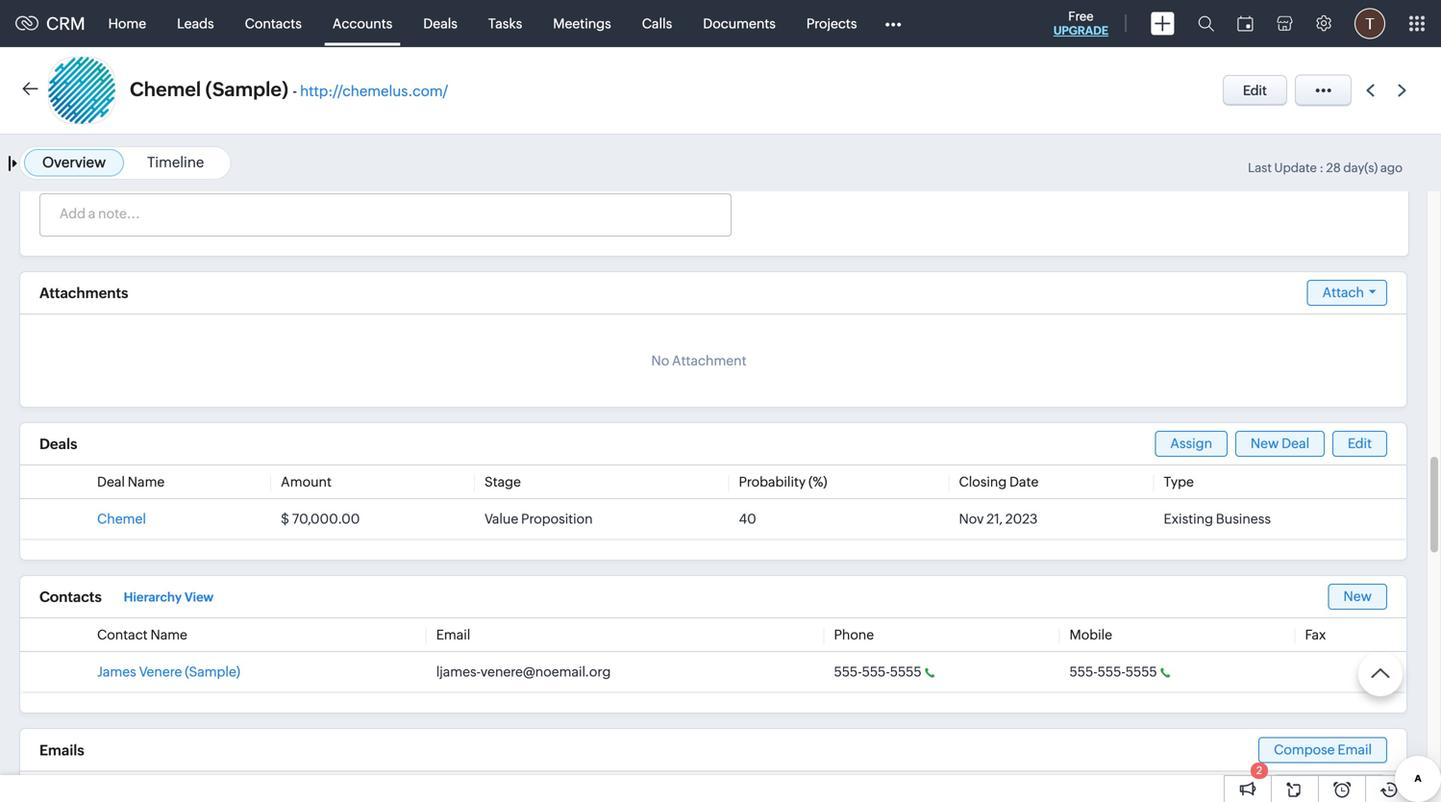 Task type: describe. For each thing, give the bounding box(es) containing it.
previous record image
[[1366, 84, 1375, 97]]

fax
[[1305, 627, 1326, 642]]

probability (%) link
[[739, 474, 828, 489]]

james
[[97, 664, 136, 679]]

venere@noemail.org
[[481, 664, 611, 679]]

next record image
[[1398, 84, 1411, 97]]

last
[[1248, 161, 1272, 175]]

1 555-555-5555 from the left
[[834, 664, 922, 679]]

hierarchy
[[124, 590, 182, 605]]

contact name link
[[97, 627, 187, 642]]

calendar image
[[1238, 16, 1254, 31]]

emails
[[39, 742, 84, 759]]

email link
[[436, 627, 471, 642]]

calls
[[642, 16, 672, 31]]

new for new
[[1344, 589, 1372, 604]]

hierarchy view link
[[124, 585, 214, 609]]

Add a note... field
[[40, 204, 730, 223]]

:
[[1320, 161, 1324, 175]]

timeline link
[[147, 154, 204, 171]]

projects
[[807, 16, 857, 31]]

attachment
[[672, 353, 747, 368]]

chemel for chemel
[[97, 511, 146, 526]]

free
[[1069, 9, 1094, 24]]

stage link
[[485, 474, 521, 489]]

meetings
[[553, 16, 611, 31]]

0 horizontal spatial deals
[[39, 436, 77, 453]]

existing business
[[1164, 511, 1271, 526]]

ljames-
[[436, 664, 481, 679]]

1 vertical spatial (sample)
[[185, 664, 240, 679]]

existing
[[1164, 511, 1214, 526]]

amount
[[281, 474, 332, 489]]

proposition
[[521, 511, 593, 526]]

create menu element
[[1140, 0, 1187, 47]]

(%)
[[809, 474, 828, 489]]

assign link
[[1155, 431, 1228, 457]]

calls link
[[627, 0, 688, 47]]

compose
[[1274, 742, 1335, 757]]

tasks link
[[473, 0, 538, 47]]

1 vertical spatial edit
[[1348, 436, 1372, 451]]

projects link
[[791, 0, 873, 47]]

2 5555 from the left
[[1126, 664, 1158, 679]]

fax link
[[1305, 627, 1326, 642]]

no
[[651, 353, 669, 368]]

free upgrade
[[1054, 9, 1109, 37]]

mobile link
[[1070, 627, 1113, 642]]

probability (%)
[[739, 474, 828, 489]]

phone
[[834, 627, 874, 642]]

3 555- from the left
[[1070, 664, 1098, 679]]

new deal
[[1251, 436, 1310, 451]]

crm link
[[15, 14, 85, 33]]

documents link
[[688, 0, 791, 47]]

business
[[1216, 511, 1271, 526]]

leads link
[[162, 0, 229, 47]]

value proposition
[[485, 511, 593, 526]]

date
[[1010, 474, 1039, 489]]

http://chemelus.com/
[[300, 83, 448, 100]]

70,000.00
[[292, 511, 360, 526]]

home link
[[93, 0, 162, 47]]

nov
[[959, 511, 984, 526]]

2023
[[1006, 511, 1038, 526]]

stage
[[485, 474, 521, 489]]

$ 70,000.00
[[281, 511, 360, 526]]

name for contact name
[[150, 627, 187, 642]]

james venere (sample)
[[97, 664, 240, 679]]

new link
[[1329, 584, 1388, 610]]

closing date
[[959, 474, 1039, 489]]

james venere (sample) link
[[97, 664, 240, 679]]

40
[[739, 511, 757, 526]]

-
[[293, 83, 297, 100]]

ago
[[1381, 161, 1403, 175]]

overview
[[42, 154, 106, 171]]

2 555- from the left
[[862, 664, 890, 679]]

edit link
[[1333, 431, 1388, 457]]

closing date link
[[959, 474, 1039, 489]]

timeline
[[147, 154, 204, 171]]

search image
[[1198, 15, 1215, 32]]

0 vertical spatial contacts
[[245, 16, 302, 31]]

venere
[[139, 664, 182, 679]]

tasks
[[488, 16, 522, 31]]

edit button
[[1223, 75, 1288, 106]]

accounts
[[333, 16, 393, 31]]



Task type: vqa. For each thing, say whether or not it's contained in the screenshot.
Contact Name's Name
yes



Task type: locate. For each thing, give the bounding box(es) containing it.
search element
[[1187, 0, 1226, 47]]

0 horizontal spatial edit
[[1243, 83, 1267, 98]]

edit down calendar icon
[[1243, 83, 1267, 98]]

attach link
[[1307, 280, 1388, 306]]

contacts link
[[229, 0, 317, 47]]

chemel down deal name
[[97, 511, 146, 526]]

1 5555 from the left
[[890, 664, 922, 679]]

chemel for chemel (sample) - http://chemelus.com/
[[130, 78, 201, 100]]

profile element
[[1343, 0, 1397, 47]]

edit inside button
[[1243, 83, 1267, 98]]

chemel down "leads"
[[130, 78, 201, 100]]

amount link
[[281, 474, 332, 489]]

view
[[184, 590, 214, 605]]

4 555- from the left
[[1098, 664, 1126, 679]]

2
[[1257, 765, 1263, 777]]

None field
[[1272, 774, 1388, 802]]

crm
[[46, 14, 85, 33]]

2 555-555-5555 from the left
[[1070, 664, 1158, 679]]

assign
[[1171, 436, 1213, 451]]

name for deal name
[[128, 474, 165, 489]]

name up chemel link
[[128, 474, 165, 489]]

attachments
[[39, 284, 128, 301]]

nov 21, 2023
[[959, 511, 1038, 526]]

1 horizontal spatial contacts
[[245, 16, 302, 31]]

upgrade
[[1054, 24, 1109, 37]]

chemel link
[[97, 511, 146, 526]]

28
[[1327, 161, 1341, 175]]

1 555- from the left
[[834, 664, 862, 679]]

email up ljames-
[[436, 627, 471, 642]]

deal name
[[97, 474, 165, 489]]

0 vertical spatial new
[[1251, 436, 1279, 451]]

(sample) right venere
[[185, 664, 240, 679]]

21,
[[987, 511, 1003, 526]]

0 horizontal spatial new
[[1251, 436, 1279, 451]]

last update : 28 day(s) ago
[[1248, 161, 1403, 175]]

0 vertical spatial chemel
[[130, 78, 201, 100]]

0 vertical spatial edit
[[1243, 83, 1267, 98]]

$
[[281, 511, 289, 526]]

555-555-5555
[[834, 664, 922, 679], [1070, 664, 1158, 679]]

0 vertical spatial deal
[[1282, 436, 1310, 451]]

phone link
[[834, 627, 874, 642]]

1 horizontal spatial deal
[[1282, 436, 1310, 451]]

1 horizontal spatial new
[[1344, 589, 1372, 604]]

0 horizontal spatial 5555
[[890, 664, 922, 679]]

contact
[[97, 627, 148, 642]]

0 vertical spatial name
[[128, 474, 165, 489]]

1 vertical spatial email
[[1338, 742, 1372, 757]]

555-555-5555 down "phone" link
[[834, 664, 922, 679]]

0 vertical spatial (sample)
[[205, 78, 289, 100]]

documents
[[703, 16, 776, 31]]

day(s)
[[1344, 161, 1378, 175]]

(sample) left -
[[205, 78, 289, 100]]

deal
[[1282, 436, 1310, 451], [97, 474, 125, 489]]

deal up chemel link
[[97, 474, 125, 489]]

home
[[108, 16, 146, 31]]

closing
[[959, 474, 1007, 489]]

update
[[1275, 161, 1317, 175]]

1 horizontal spatial 5555
[[1126, 664, 1158, 679]]

0 horizontal spatial contacts
[[39, 589, 102, 606]]

contacts
[[245, 16, 302, 31], [39, 589, 102, 606]]

0 vertical spatial email
[[436, 627, 471, 642]]

contact name
[[97, 627, 187, 642]]

no attachment
[[651, 353, 747, 368]]

mobile
[[1070, 627, 1113, 642]]

compose email
[[1274, 742, 1372, 757]]

1 vertical spatial new
[[1344, 589, 1372, 604]]

chemel (sample) - http://chemelus.com/
[[130, 78, 448, 100]]

1 vertical spatial contacts
[[39, 589, 102, 606]]

deals link
[[408, 0, 473, 47]]

new deal link
[[1236, 431, 1325, 457]]

1 horizontal spatial edit
[[1348, 436, 1372, 451]]

leads
[[177, 16, 214, 31]]

1 horizontal spatial email
[[1338, 742, 1372, 757]]

555-555-5555 down the 'mobile' link
[[1070, 664, 1158, 679]]

0 vertical spatial deals
[[423, 16, 458, 31]]

new inside "link"
[[1344, 589, 1372, 604]]

555-
[[834, 664, 862, 679], [862, 664, 890, 679], [1070, 664, 1098, 679], [1098, 664, 1126, 679]]

name up james venere (sample) link
[[150, 627, 187, 642]]

contacts up contact
[[39, 589, 102, 606]]

1 vertical spatial chemel
[[97, 511, 146, 526]]

1 horizontal spatial deals
[[423, 16, 458, 31]]

5555
[[890, 664, 922, 679], [1126, 664, 1158, 679]]

(sample)
[[205, 78, 289, 100], [185, 664, 240, 679]]

probability
[[739, 474, 806, 489]]

1 vertical spatial name
[[150, 627, 187, 642]]

1 vertical spatial deal
[[97, 474, 125, 489]]

chemel
[[130, 78, 201, 100], [97, 511, 146, 526]]

type
[[1164, 474, 1194, 489]]

0 horizontal spatial 555-555-5555
[[834, 664, 922, 679]]

deals
[[423, 16, 458, 31], [39, 436, 77, 453]]

ljames-venere@noemail.org
[[436, 664, 611, 679]]

Other Modules field
[[873, 8, 914, 39]]

http://chemelus.com/ link
[[300, 83, 448, 100]]

accounts link
[[317, 0, 408, 47]]

contacts up chemel (sample) - http://chemelus.com/
[[245, 16, 302, 31]]

hierarchy view
[[124, 590, 214, 605]]

overview link
[[42, 154, 106, 171]]

value
[[485, 511, 519, 526]]

type link
[[1164, 474, 1194, 489]]

1 horizontal spatial 555-555-5555
[[1070, 664, 1158, 679]]

create menu image
[[1151, 12, 1175, 35]]

0 horizontal spatial email
[[436, 627, 471, 642]]

profile image
[[1355, 8, 1386, 39]]

new for new deal
[[1251, 436, 1279, 451]]

email right compose at the right bottom
[[1338, 742, 1372, 757]]

new
[[1251, 436, 1279, 451], [1344, 589, 1372, 604]]

deal name link
[[97, 474, 165, 489]]

edit
[[1243, 83, 1267, 98], [1348, 436, 1372, 451]]

meetings link
[[538, 0, 627, 47]]

edit right new deal
[[1348, 436, 1372, 451]]

0 horizontal spatial deal
[[97, 474, 125, 489]]

deal left edit link
[[1282, 436, 1310, 451]]

1 vertical spatial deals
[[39, 436, 77, 453]]

attach
[[1323, 285, 1365, 300]]

email
[[436, 627, 471, 642], [1338, 742, 1372, 757]]



